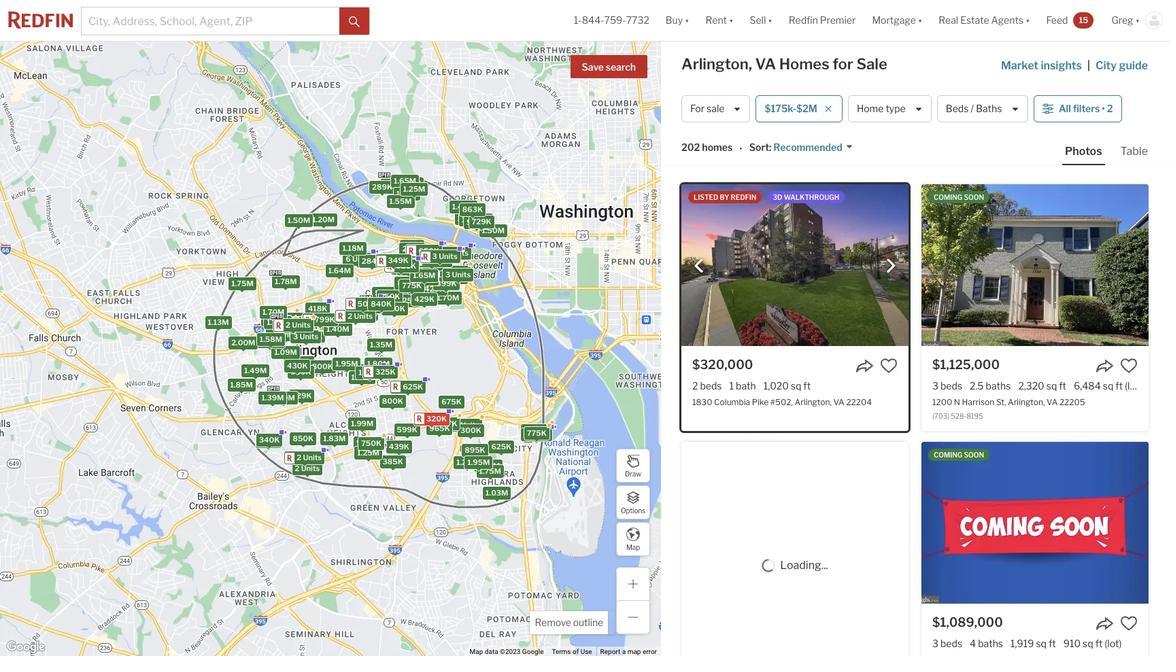 Task type: describe. For each thing, give the bounding box(es) containing it.
5
[[281, 328, 286, 337]]

arlington, for 1200
[[1009, 398, 1046, 408]]

all filters • 2 button
[[1034, 95, 1123, 122]]

1.70m down the 399k
[[437, 294, 459, 303]]

photo of 614-a n tazewell st n, arlington, va 22203 image
[[922, 442, 1149, 604]]

0 vertical spatial 340k
[[434, 289, 455, 299]]

1-844-759-7732
[[574, 15, 650, 26]]

sell ▾ button
[[742, 0, 781, 41]]

$175k-$2m
[[765, 103, 818, 115]]

395k
[[269, 330, 289, 340]]

st,
[[997, 398, 1007, 408]]

1 horizontal spatial 625k
[[492, 442, 512, 452]]

7 units
[[425, 256, 450, 265]]

8
[[273, 330, 278, 340]]

favorite button checkbox for $1,089,000
[[1121, 615, 1139, 633]]

remove
[[535, 617, 572, 629]]

1.13m
[[208, 318, 229, 327]]

1,919
[[1011, 638, 1035, 650]]

map for map data ©2023 google
[[470, 649, 483, 656]]

search
[[606, 61, 636, 73]]

beds for $1,089,000
[[941, 638, 963, 650]]

1 vertical spatial 340k
[[259, 436, 280, 445]]

4 up 570k at the top left
[[398, 279, 403, 289]]

submit search image
[[349, 16, 360, 27]]

2 beds
[[693, 380, 722, 392]]

528-
[[951, 413, 967, 421]]

430k
[[287, 361, 308, 371]]

1 horizontal spatial 650k
[[380, 292, 400, 302]]

8 units
[[273, 330, 298, 340]]

284k
[[362, 257, 382, 266]]

0 vertical spatial 1.55m
[[390, 197, 412, 206]]

2 vertical spatial 4 units
[[350, 309, 376, 319]]

insights
[[1041, 59, 1083, 72]]

all
[[1060, 103, 1072, 115]]

1-844-759-7732 link
[[574, 15, 650, 26]]

1 horizontal spatial 1.40m
[[452, 202, 475, 212]]

0 horizontal spatial arlington,
[[682, 55, 753, 73]]

terms of use link
[[552, 649, 592, 656]]

for
[[691, 103, 705, 115]]

guide
[[1120, 59, 1149, 72]]

sell ▾
[[750, 15, 773, 26]]

mortgage
[[873, 15, 917, 26]]

0 vertical spatial 1.18m
[[343, 243, 364, 253]]

1
[[730, 380, 734, 392]]

google
[[523, 649, 544, 656]]

799k
[[315, 315, 335, 325]]

1.20m down the 525k
[[357, 302, 380, 312]]

840k
[[371, 300, 392, 309]]

mortgage ▾ button
[[865, 0, 931, 41]]

(703)
[[933, 413, 950, 421]]

910 sq ft (lot)
[[1064, 638, 1123, 650]]

459k
[[281, 320, 301, 330]]

3 beds for $1,089,000
[[933, 638, 963, 650]]

map region
[[0, 0, 764, 657]]

595k
[[306, 326, 327, 335]]

sq right 6,484
[[1104, 380, 1114, 392]]

1 horizontal spatial 775k
[[527, 428, 547, 438]]

0 horizontal spatial 650k
[[352, 301, 373, 311]]

▾ for sell ▾
[[769, 15, 773, 26]]

buy
[[666, 15, 683, 26]]

draw button
[[617, 449, 651, 483]]

▾ for greg ▾
[[1136, 15, 1141, 26]]

1.85m
[[230, 381, 253, 390]]

1200
[[933, 398, 953, 408]]

of
[[573, 649, 579, 656]]

coming for $1,125,000
[[934, 193, 963, 201]]

2 inside button
[[1108, 103, 1114, 115]]

15
[[1080, 15, 1089, 25]]

ft for $1,125,000
[[1060, 380, 1067, 392]]

baths for $1,125,000
[[986, 380, 1012, 392]]

options button
[[617, 486, 651, 520]]

1 horizontal spatial 1.75m
[[433, 283, 455, 293]]

ft right 6,484
[[1116, 380, 1124, 392]]

next button image
[[885, 259, 898, 273]]

2.5 baths
[[970, 380, 1012, 392]]

terms of use
[[552, 649, 592, 656]]

ft for $320,000
[[804, 380, 811, 392]]

418k
[[308, 304, 328, 313]]

coming soon for $1,089,000
[[934, 451, 985, 459]]

mortgage ▾ button
[[873, 0, 923, 41]]

recommended button
[[772, 141, 854, 154]]

2 horizontal spatial 650k
[[419, 246, 440, 256]]

1 vertical spatial 325k
[[376, 367, 396, 377]]

0 vertical spatial 675k
[[442, 398, 462, 407]]

$1,125,000
[[933, 358, 1000, 372]]

1.20m down 999k
[[273, 393, 295, 403]]

439k
[[389, 442, 410, 452]]

429k right 865k
[[425, 285, 445, 294]]

1.49m
[[244, 366, 267, 376]]

202 homes •
[[682, 142, 743, 154]]

greg ▾
[[1112, 15, 1141, 26]]

market insights | city guide
[[1002, 59, 1149, 72]]

city guide link
[[1096, 58, 1151, 74]]

1,919 sq ft
[[1011, 638, 1057, 650]]

699k
[[325, 320, 346, 329]]

1,020 sq ft
[[764, 380, 811, 392]]

/
[[971, 103, 975, 115]]

loading... status
[[781, 558, 829, 573]]

2,320 sq ft
[[1019, 380, 1067, 392]]

real
[[939, 15, 959, 26]]

redfin premier button
[[781, 0, 865, 41]]

favorite button image for $1,125,000
[[1121, 357, 1139, 375]]

favorite button checkbox for $1,125,000
[[1121, 357, 1139, 375]]

1-
[[574, 15, 582, 26]]

1.78m
[[275, 277, 297, 287]]

1 bath
[[730, 380, 757, 392]]

4 left 1.63m
[[350, 309, 355, 319]]

a
[[622, 649, 626, 656]]

1.83m
[[323, 434, 346, 444]]

favorite button checkbox
[[881, 357, 898, 375]]

home type
[[857, 103, 906, 115]]

0 vertical spatial 325k
[[396, 261, 417, 271]]

549k
[[467, 218, 487, 227]]

sq for $1,089,000
[[1037, 638, 1047, 650]]

pike
[[752, 398, 769, 408]]

home
[[857, 103, 884, 115]]

589k
[[411, 283, 432, 292]]

1.70m down the 525k
[[365, 302, 388, 312]]

▾ for rent ▾
[[730, 15, 734, 26]]

favorite button image for $1,089,000
[[1121, 615, 1139, 633]]

listed
[[694, 193, 719, 201]]

0 vertical spatial 625k
[[403, 382, 423, 392]]

0 horizontal spatial 1.55m
[[267, 318, 289, 327]]

City, Address, School, Agent, ZIP search field
[[82, 7, 340, 35]]

report
[[601, 649, 621, 656]]

0 vertical spatial 975k
[[470, 217, 490, 226]]

0 vertical spatial 300k
[[394, 264, 415, 273]]

429k down 589k
[[415, 294, 435, 304]]

4 baths
[[970, 638, 1004, 650]]

buy ▾ button
[[658, 0, 698, 41]]

map button
[[617, 523, 651, 557]]

real estate agents ▾
[[939, 15, 1031, 26]]

1.25m right 289k
[[403, 184, 426, 194]]

8195
[[967, 413, 984, 421]]

0 vertical spatial 1.65m
[[394, 176, 417, 186]]

1 vertical spatial 1.65m
[[413, 271, 436, 280]]

map for map
[[627, 543, 640, 552]]

homes
[[703, 142, 733, 153]]

759-
[[605, 15, 627, 26]]



Task type: vqa. For each thing, say whether or not it's contained in the screenshot.
sq corresponding to $1,125,000
yes



Task type: locate. For each thing, give the bounding box(es) containing it.
(lot)
[[1126, 380, 1143, 392], [1105, 638, 1123, 650]]

sq right 2,320
[[1047, 380, 1058, 392]]

850k
[[293, 434, 314, 444]]

289k
[[372, 183, 393, 192]]

0 vertical spatial (lot)
[[1126, 380, 1143, 392]]

320k
[[427, 414, 447, 424]]

0 vertical spatial 1.35m
[[424, 252, 446, 261]]

1 horizontal spatial 1.95m
[[468, 458, 490, 468]]

soon for $1,125,000
[[965, 193, 985, 201]]

2
[[1108, 103, 1114, 115], [389, 255, 394, 265], [443, 267, 448, 277], [350, 303, 355, 312], [348, 311, 353, 321], [286, 321, 291, 330], [268, 322, 273, 332], [693, 380, 698, 392], [297, 453, 302, 463], [295, 464, 300, 474]]

arlington, down 1,020 sq ft
[[795, 398, 832, 408]]

#502,
[[771, 398, 793, 408]]

table button
[[1118, 144, 1151, 164]]

0 vertical spatial map
[[627, 543, 640, 552]]

sq right the 1,020
[[791, 380, 802, 392]]

1 horizontal spatial 975k
[[470, 217, 490, 226]]

(lot) for $1,089,000
[[1105, 638, 1123, 650]]

favorite button image for $320,000
[[881, 357, 898, 375]]

1.65m up 589k
[[413, 271, 436, 280]]

3 beds up the 1200
[[933, 380, 963, 392]]

arlington, down rent ▾ dropdown button
[[682, 55, 753, 73]]

910
[[1064, 638, 1081, 650]]

market insights link
[[1002, 44, 1083, 74]]

1 vertical spatial 675k
[[437, 419, 458, 429]]

0 horizontal spatial 325k
[[376, 367, 396, 377]]

$1,089,000
[[933, 616, 1004, 630]]

7
[[425, 256, 429, 265]]

1.75m left 1.78m
[[232, 279, 254, 289]]

625k right "895k"
[[492, 442, 512, 452]]

arlington, down 2,320
[[1009, 398, 1046, 408]]

1.58m
[[260, 335, 282, 344]]

1 horizontal spatial 300k
[[461, 426, 482, 435]]

favorite button checkbox
[[1121, 357, 1139, 375], [1121, 615, 1139, 633]]

4
[[419, 259, 424, 269], [398, 279, 403, 289], [350, 309, 355, 319], [970, 638, 977, 650]]

0 horizontal spatial 1.10m
[[396, 189, 418, 198]]

0 horizontal spatial 1.75m
[[232, 279, 254, 289]]

rent ▾ button
[[706, 0, 734, 41]]

1 vertical spatial 1.18m
[[352, 373, 373, 382]]

0 horizontal spatial 2.00m
[[231, 338, 255, 348]]

3d walkthrough
[[773, 193, 840, 201]]

sq right the 910
[[1083, 638, 1094, 650]]

1 soon from the top
[[965, 193, 985, 201]]

1.75m right 589k
[[433, 283, 455, 293]]

1 vertical spatial •
[[740, 143, 743, 154]]

outline
[[574, 617, 604, 629]]

2 ▾ from the left
[[730, 15, 734, 26]]

0 vertical spatial 775k
[[402, 281, 422, 291]]

0 vertical spatial 3 beds
[[933, 380, 963, 392]]

terms
[[552, 649, 571, 656]]

1 horizontal spatial map
[[627, 543, 640, 552]]

0 vertical spatial 1.95m
[[336, 359, 358, 369]]

429k
[[425, 285, 445, 294], [415, 294, 435, 304], [292, 391, 312, 401]]

va
[[756, 55, 777, 73], [834, 398, 845, 408], [1047, 398, 1058, 408]]

800k right 999k
[[312, 362, 333, 371]]

ft up 1830 columbia pike #502, arlington, va 22204
[[804, 380, 811, 392]]

$320,000
[[693, 358, 754, 372]]

0 horizontal spatial 975k
[[357, 438, 377, 448]]

1 vertical spatial 975k
[[357, 438, 377, 448]]

:
[[770, 142, 772, 153]]

2 horizontal spatial va
[[1047, 398, 1058, 408]]

remove $175k-$2m image
[[825, 105, 833, 113]]

|
[[1088, 59, 1091, 72]]

0 horizontal spatial 800k
[[312, 362, 333, 371]]

sq right the 1,919
[[1037, 638, 1047, 650]]

0 horizontal spatial map
[[470, 649, 483, 656]]

soon for $1,089,000
[[965, 451, 985, 459]]

310k up 865k
[[400, 264, 420, 274]]

1 horizontal spatial 750k
[[402, 280, 422, 289]]

0 vertical spatial •
[[1103, 103, 1106, 115]]

va for 1200
[[1047, 398, 1058, 408]]

844-
[[582, 15, 605, 26]]

sort :
[[750, 142, 772, 153]]

favorite button checkbox up "6,484 sq ft (lot)"
[[1121, 357, 1139, 375]]

0 horizontal spatial 1.40m
[[327, 324, 349, 334]]

beds for $1,125,000
[[941, 380, 963, 392]]

3
[[444, 248, 449, 258], [431, 250, 436, 260], [433, 252, 437, 261], [446, 270, 451, 279], [286, 322, 291, 332], [293, 332, 298, 342], [287, 358, 292, 367], [933, 380, 939, 392], [454, 421, 459, 430], [524, 426, 529, 436], [524, 430, 529, 440], [933, 638, 939, 650]]

1.25m up 315k
[[384, 179, 406, 189]]

ft
[[804, 380, 811, 392], [1060, 380, 1067, 392], [1116, 380, 1124, 392], [1049, 638, 1057, 650], [1096, 638, 1103, 650]]

975k down 1.99m
[[357, 438, 377, 448]]

1.25m left 385k
[[358, 448, 380, 458]]

previous button image
[[693, 259, 706, 273]]

0 vertical spatial favorite button checkbox
[[1121, 357, 1139, 375]]

0 vertical spatial soon
[[965, 193, 985, 201]]

1.70m
[[414, 274, 436, 284], [437, 294, 459, 303], [365, 302, 388, 312], [262, 308, 285, 317]]

3 beds
[[933, 380, 963, 392], [933, 638, 963, 650]]

1.95m left 1.80m
[[336, 359, 358, 369]]

750k
[[402, 280, 422, 289], [361, 439, 382, 449]]

va down the '2,320 sq ft'
[[1047, 398, 1058, 408]]

1 vertical spatial 3 beds
[[933, 638, 963, 650]]

895k
[[465, 445, 486, 455]]

1 horizontal spatial 2.00m
[[258, 337, 282, 346]]

3 beds down $1,089,000
[[933, 638, 963, 650]]

ft right the 910
[[1096, 638, 1103, 650]]

4 units down 235k
[[419, 259, 444, 269]]

• for homes
[[740, 143, 743, 154]]

0 vertical spatial 1.03m
[[458, 214, 480, 224]]

photo of 1200 n harrison st, arlington, va 22205 image
[[922, 184, 1149, 346]]

• left sort
[[740, 143, 743, 154]]

market
[[1002, 59, 1039, 72]]

1.25m up 1.99m
[[365, 367, 388, 377]]

▾ right the agents
[[1026, 15, 1031, 26]]

650k
[[419, 246, 440, 256], [380, 292, 400, 302], [352, 301, 373, 311]]

2 soon from the top
[[965, 451, 985, 459]]

(lot) right the 910
[[1105, 638, 1123, 650]]

1.65m down "895k"
[[478, 461, 500, 471]]

0 horizontal spatial 625k
[[403, 382, 423, 392]]

3 ▾ from the left
[[769, 15, 773, 26]]

premier
[[821, 15, 856, 26]]

2 favorite button checkbox from the top
[[1121, 615, 1139, 633]]

1.80m
[[367, 359, 390, 369]]

beds
[[701, 380, 722, 392], [941, 380, 963, 392], [941, 638, 963, 650]]

(lot) for $1,125,000
[[1126, 380, 1143, 392]]

675k up 320k
[[442, 398, 462, 407]]

1 vertical spatial map
[[470, 649, 483, 656]]

965k
[[430, 424, 450, 434]]

0 horizontal spatial 1.95m
[[336, 359, 358, 369]]

1 horizontal spatial 340k
[[434, 289, 455, 299]]

photo of 1830 columbia pike #502, arlington, va 22204 image
[[682, 184, 909, 346]]

6 ▾ from the left
[[1136, 15, 1141, 26]]

va left the "22204"
[[834, 398, 845, 408]]

1 vertical spatial 300k
[[461, 426, 482, 435]]

coming
[[934, 193, 963, 201], [934, 451, 963, 459]]

▾ right mortgage
[[919, 15, 923, 26]]

1 coming from the top
[[934, 193, 963, 201]]

0 horizontal spatial 1.03m
[[458, 214, 480, 224]]

4 down $1,089,000
[[970, 638, 977, 650]]

1 3 beds from the top
[[933, 380, 963, 392]]

599k
[[397, 425, 418, 435]]

sort
[[750, 142, 770, 153]]

coming soon for $1,125,000
[[934, 193, 985, 201]]

975k down "863k"
[[470, 217, 490, 226]]

1 vertical spatial coming
[[934, 451, 963, 459]]

340k down the 399k
[[434, 289, 455, 299]]

6 units
[[346, 254, 371, 264]]

0 horizontal spatial 750k
[[361, 439, 382, 449]]

1 vertical spatial 625k
[[492, 442, 512, 452]]

1.39m
[[262, 393, 284, 403]]

1 horizontal spatial arlington,
[[795, 398, 832, 408]]

map
[[627, 543, 640, 552], [470, 649, 483, 656]]

1 horizontal spatial 1.10m
[[462, 215, 483, 225]]

va for 1830
[[834, 398, 845, 408]]

0 vertical spatial coming
[[934, 193, 963, 201]]

1.55m up 5 at left
[[267, 318, 289, 327]]

2 coming soon from the top
[[934, 451, 985, 459]]

for sale
[[691, 103, 725, 115]]

• for filters
[[1103, 103, 1106, 115]]

325k down 600k
[[376, 367, 396, 377]]

draw
[[625, 470, 642, 478]]

0 vertical spatial baths
[[986, 380, 1012, 392]]

city
[[1096, 59, 1118, 72]]

0 vertical spatial 750k
[[402, 280, 422, 289]]

1.10m down "863k"
[[462, 215, 483, 225]]

2 coming from the top
[[934, 451, 963, 459]]

baths up st,
[[986, 380, 1012, 392]]

2 horizontal spatial 1.75m
[[479, 467, 502, 477]]

$2m
[[797, 103, 818, 115]]

beds / baths
[[947, 103, 1003, 115]]

baths down $1,089,000
[[979, 638, 1004, 650]]

1 vertical spatial 750k
[[361, 439, 382, 449]]

1 horizontal spatial 1.55m
[[390, 197, 412, 206]]

use
[[581, 649, 592, 656]]

▾ right greg
[[1136, 15, 1141, 26]]

bath
[[736, 380, 757, 392]]

1.03m
[[458, 214, 480, 224], [486, 489, 509, 498]]

1 vertical spatial baths
[[979, 638, 1004, 650]]

1 vertical spatial 1.95m
[[468, 458, 490, 468]]

750k up 570k at the top left
[[402, 280, 422, 289]]

1 vertical spatial 1.40m
[[327, 324, 349, 334]]

report a map error link
[[601, 649, 657, 656]]

sq for $1,125,000
[[1047, 380, 1058, 392]]

1 vertical spatial 1.03m
[[486, 489, 509, 498]]

3 beds for $1,125,000
[[933, 380, 963, 392]]

800k up the 599k
[[382, 397, 403, 406]]

1 favorite button checkbox from the top
[[1121, 357, 1139, 375]]

1 vertical spatial (lot)
[[1105, 638, 1123, 650]]

1.10m right 289k
[[396, 189, 418, 198]]

ft up 22205
[[1060, 380, 1067, 392]]

map down options
[[627, 543, 640, 552]]

1.40m up 549k
[[452, 202, 475, 212]]

sale
[[707, 103, 725, 115]]

listed by redfin
[[694, 193, 757, 201]]

7732
[[627, 15, 650, 26]]

4 ▾ from the left
[[919, 15, 923, 26]]

1 horizontal spatial (lot)
[[1126, 380, 1143, 392]]

(lot) right 6,484
[[1126, 380, 1143, 392]]

310k down 7 units
[[446, 273, 466, 282]]

340k left 850k
[[259, 436, 280, 445]]

300k up 865k
[[394, 264, 415, 273]]

redfin premier
[[789, 15, 856, 26]]

▾ right the sell at the top of page
[[769, 15, 773, 26]]

1 vertical spatial 775k
[[527, 428, 547, 438]]

2 3 beds from the top
[[933, 638, 963, 650]]

1 horizontal spatial 325k
[[396, 261, 417, 271]]

1 horizontal spatial 1.35m
[[424, 252, 446, 261]]

1.35m up 1.80m
[[370, 340, 393, 350]]

1.70m down 7 at the left
[[414, 274, 436, 284]]

0 horizontal spatial va
[[756, 55, 777, 73]]

walkthrough
[[784, 193, 840, 201]]

1.75m
[[232, 279, 254, 289], [433, 283, 455, 293], [479, 467, 502, 477]]

0 horizontal spatial (lot)
[[1105, 638, 1123, 650]]

baths for $1,089,000
[[979, 638, 1004, 650]]

1.95m down "895k"
[[468, 458, 490, 468]]

1 horizontal spatial 1.03m
[[486, 489, 509, 498]]

1 vertical spatial favorite button checkbox
[[1121, 615, 1139, 633]]

1.75m down "895k"
[[479, 467, 502, 477]]

filters
[[1074, 103, 1101, 115]]

1.40m right 810k
[[327, 324, 349, 334]]

ft for $1,089,000
[[1049, 638, 1057, 650]]

429k down 999k
[[292, 391, 312, 401]]

favorite button checkbox up 910 sq ft (lot)
[[1121, 615, 1139, 633]]

3d
[[773, 193, 783, 201]]

1.70m up 649k
[[262, 308, 285, 317]]

▾ for buy ▾
[[685, 15, 690, 26]]

0 horizontal spatial 1.35m
[[370, 340, 393, 350]]

1.20m up '1.64m'
[[312, 215, 335, 224]]

675k right the 599k
[[437, 419, 458, 429]]

1 vertical spatial 800k
[[382, 397, 403, 406]]

1.65m right 289k
[[394, 176, 417, 186]]

1 vertical spatial 4 units
[[398, 279, 423, 289]]

1.35m right 235k
[[424, 252, 446, 261]]

202
[[682, 142, 701, 153]]

2 vertical spatial 1.65m
[[478, 461, 500, 471]]

1 horizontal spatial 800k
[[382, 397, 403, 406]]

0 vertical spatial 800k
[[312, 362, 333, 371]]

map left data
[[470, 649, 483, 656]]

300k
[[394, 264, 415, 273], [461, 426, 482, 435]]

5 units
[[281, 328, 306, 337]]

1.20m down "895k"
[[457, 458, 479, 467]]

coming for $1,089,000
[[934, 451, 963, 459]]

▾ inside "dropdown button"
[[1026, 15, 1031, 26]]

4 units up 570k at the top left
[[398, 279, 423, 289]]

map inside button
[[627, 543, 640, 552]]

5 ▾ from the left
[[1026, 15, 1031, 26]]

▾ right the rent in the right top of the page
[[730, 15, 734, 26]]

beds up 1830
[[701, 380, 722, 392]]

0 horizontal spatial •
[[740, 143, 743, 154]]

1 horizontal spatial 310k
[[446, 273, 466, 282]]

2.5
[[970, 380, 984, 392]]

1 vertical spatial 1.35m
[[370, 340, 393, 350]]

sale
[[857, 55, 888, 73]]

favorite button image
[[881, 357, 898, 375], [1121, 357, 1139, 375], [1121, 615, 1139, 633]]

ft left the 910
[[1049, 638, 1057, 650]]

525k
[[375, 289, 395, 298]]

0 vertical spatial 1.10m
[[396, 189, 418, 198]]

1.40m
[[452, 202, 475, 212], [327, 324, 349, 334]]

2 horizontal spatial arlington,
[[1009, 398, 1046, 408]]

• right filters
[[1103, 103, 1106, 115]]

0 vertical spatial 4 units
[[419, 259, 444, 269]]

• inside button
[[1103, 103, 1106, 115]]

1.63m
[[362, 300, 385, 310]]

▾ for mortgage ▾
[[919, 15, 923, 26]]

1 horizontal spatial va
[[834, 398, 845, 408]]

1.18m down 1.80m
[[352, 373, 373, 382]]

home type button
[[849, 95, 932, 122]]

2 units
[[389, 255, 414, 265], [443, 267, 468, 277], [350, 303, 375, 312], [348, 311, 373, 321], [286, 321, 311, 330], [268, 322, 293, 332], [297, 453, 322, 463], [295, 464, 320, 474]]

baths
[[986, 380, 1012, 392], [979, 638, 1004, 650]]

325k up 865k
[[396, 261, 417, 271]]

va inside 1200 n harrison st, arlington, va 22205 (703) 528-8195
[[1047, 398, 1058, 408]]

0 vertical spatial 1.40m
[[452, 202, 475, 212]]

beds / baths button
[[938, 95, 1029, 122]]

beds down $1,089,000
[[941, 638, 963, 650]]

1 vertical spatial coming soon
[[934, 451, 985, 459]]

1,020
[[764, 380, 789, 392]]

1.64m
[[329, 266, 351, 276]]

arlington, inside 1200 n harrison st, arlington, va 22205 (703) 528-8195
[[1009, 398, 1046, 408]]

• inside 202 homes •
[[740, 143, 743, 154]]

1.18m up "6"
[[343, 243, 364, 253]]

750k down 1.99m
[[361, 439, 382, 449]]

1 vertical spatial soon
[[965, 451, 985, 459]]

google image
[[3, 639, 48, 657]]

0 horizontal spatial 775k
[[402, 281, 422, 291]]

6,484
[[1075, 380, 1102, 392]]

1 vertical spatial 1.10m
[[462, 215, 483, 225]]

va left homes
[[756, 55, 777, 73]]

rent ▾
[[706, 15, 734, 26]]

beds up n
[[941, 380, 963, 392]]

1.55m down 289k
[[390, 197, 412, 206]]

beds for $320,000
[[701, 380, 722, 392]]

300k up "895k"
[[461, 426, 482, 435]]

▾ right "buy"
[[685, 15, 690, 26]]

homes
[[780, 55, 830, 73]]

408k
[[289, 321, 310, 331]]

sq for $320,000
[[791, 380, 802, 392]]

4 left 7 at the left
[[419, 259, 424, 269]]

arlington, for 1830
[[795, 398, 832, 408]]

1 ▾ from the left
[[685, 15, 690, 26]]

310k
[[400, 264, 420, 274], [446, 273, 466, 282]]

1 vertical spatial 1.55m
[[267, 318, 289, 327]]

865k
[[398, 278, 418, 288]]

625k up the 599k
[[403, 382, 423, 392]]

0 horizontal spatial 310k
[[400, 264, 420, 274]]

4 units down 500k
[[350, 309, 376, 319]]

1 coming soon from the top
[[934, 193, 985, 201]]



